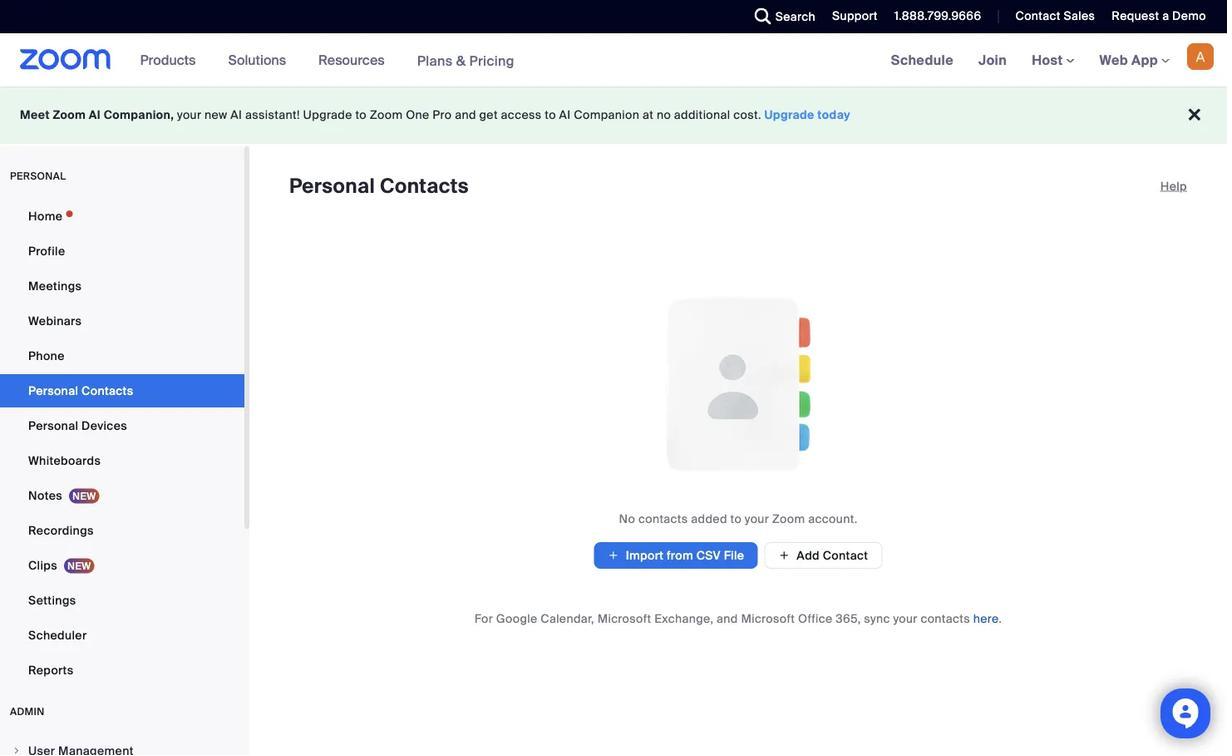 Task type: locate. For each thing, give the bounding box(es) containing it.
profile
[[28, 243, 65, 259]]

contacts left here link
[[921, 611, 971, 626]]

0 horizontal spatial upgrade
[[303, 107, 352, 123]]

2 vertical spatial your
[[893, 611, 918, 626]]

contacts up devices
[[82, 383, 133, 398]]

contacts down one
[[380, 173, 469, 199]]

solutions button
[[228, 33, 294, 86]]

microsoft
[[598, 611, 652, 626], [741, 611, 795, 626]]

1 horizontal spatial personal contacts
[[289, 173, 469, 199]]

1 horizontal spatial microsoft
[[741, 611, 795, 626]]

zoom
[[53, 107, 86, 123], [370, 107, 403, 123], [772, 511, 805, 526]]

ai left companion
[[559, 107, 571, 123]]

companion
[[574, 107, 640, 123]]

scheduler
[[28, 627, 87, 643]]

2 vertical spatial personal
[[28, 418, 78, 433]]

support link
[[820, 0, 882, 33], [832, 8, 878, 24]]

no
[[619, 511, 636, 526]]

personal
[[289, 173, 375, 199], [28, 383, 78, 398], [28, 418, 78, 433]]

office
[[798, 611, 833, 626]]

and
[[455, 107, 476, 123], [717, 611, 738, 626]]

and left get
[[455, 107, 476, 123]]

1 vertical spatial your
[[745, 511, 769, 526]]

personal contacts down one
[[289, 173, 469, 199]]

3 ai from the left
[[559, 107, 571, 123]]

ai
[[89, 107, 101, 123], [231, 107, 242, 123], [559, 107, 571, 123]]

webinars
[[28, 313, 82, 328]]

contact right add
[[823, 548, 868, 563]]

one
[[406, 107, 430, 123]]

solutions
[[228, 51, 286, 69]]

request a demo
[[1112, 8, 1207, 24]]

request a demo link
[[1100, 0, 1227, 33], [1112, 8, 1207, 24]]

microsoft left office
[[741, 611, 795, 626]]

upgrade down product information navigation on the top left of the page
[[303, 107, 352, 123]]

ai right new
[[231, 107, 242, 123]]

your for companion,
[[177, 107, 202, 123]]

0 vertical spatial personal contacts
[[289, 173, 469, 199]]

to down resources dropdown button
[[355, 107, 367, 123]]

upgrade right cost.
[[765, 107, 815, 123]]

additional
[[674, 107, 731, 123]]

clips link
[[0, 549, 244, 582]]

0 vertical spatial contacts
[[380, 173, 469, 199]]

join
[[979, 51, 1007, 69]]

at
[[643, 107, 654, 123]]

personal inside "link"
[[28, 383, 78, 398]]

your inside meet zoom ai companion, footer
[[177, 107, 202, 123]]

0 horizontal spatial contact
[[823, 548, 868, 563]]

1 horizontal spatial to
[[545, 107, 556, 123]]

and right "exchange,"
[[717, 611, 738, 626]]

banner
[[0, 33, 1227, 88]]

0 horizontal spatial your
[[177, 107, 202, 123]]

to right access
[[545, 107, 556, 123]]

2 horizontal spatial your
[[893, 611, 918, 626]]

0 horizontal spatial microsoft
[[598, 611, 652, 626]]

0 vertical spatial your
[[177, 107, 202, 123]]

web app
[[1100, 51, 1158, 69]]

upgrade today link
[[765, 107, 851, 123]]

contacts right no
[[639, 511, 688, 526]]

pricing
[[469, 52, 515, 69]]

contact inside add contact button
[[823, 548, 868, 563]]

to right added
[[731, 511, 742, 526]]

search button
[[742, 0, 820, 33]]

zoom right meet
[[53, 107, 86, 123]]

1 horizontal spatial and
[[717, 611, 738, 626]]

meet zoom ai companion, footer
[[0, 86, 1227, 144]]

your right added
[[745, 511, 769, 526]]

2 horizontal spatial to
[[731, 511, 742, 526]]

0 horizontal spatial contacts
[[82, 383, 133, 398]]

companion,
[[104, 107, 174, 123]]

notes
[[28, 488, 62, 503]]

personal contacts up personal devices
[[28, 383, 133, 398]]

personal
[[10, 170, 66, 183]]

1 horizontal spatial upgrade
[[765, 107, 815, 123]]

devices
[[82, 418, 127, 433]]

1 vertical spatial contacts
[[82, 383, 133, 398]]

zoom up add image
[[772, 511, 805, 526]]

webinars link
[[0, 304, 244, 338]]

app
[[1132, 51, 1158, 69]]

here link
[[974, 611, 999, 626]]

whiteboards link
[[0, 444, 244, 477]]

new
[[205, 107, 228, 123]]

add contact
[[797, 548, 868, 563]]

reports
[[28, 662, 74, 678]]

personal menu menu
[[0, 200, 244, 689]]

access
[[501, 107, 542, 123]]

microsoft right calendar,
[[598, 611, 652, 626]]

upgrade
[[303, 107, 352, 123], [765, 107, 815, 123]]

home link
[[0, 200, 244, 233]]

0 vertical spatial and
[[455, 107, 476, 123]]

1 horizontal spatial ai
[[231, 107, 242, 123]]

1 vertical spatial personal
[[28, 383, 78, 398]]

1 vertical spatial personal contacts
[[28, 383, 133, 398]]

a
[[1163, 8, 1170, 24]]

0 vertical spatial contacts
[[639, 511, 688, 526]]

2 microsoft from the left
[[741, 611, 795, 626]]

0 horizontal spatial ai
[[89, 107, 101, 123]]

your
[[177, 107, 202, 123], [745, 511, 769, 526], [893, 611, 918, 626]]

your right sync
[[893, 611, 918, 626]]

zoom left one
[[370, 107, 403, 123]]

contacts
[[639, 511, 688, 526], [921, 611, 971, 626]]

1 upgrade from the left
[[303, 107, 352, 123]]

personal contacts inside "link"
[[28, 383, 133, 398]]

.
[[999, 611, 1002, 626]]

contacts inside "link"
[[82, 383, 133, 398]]

settings link
[[0, 584, 244, 617]]

0 horizontal spatial and
[[455, 107, 476, 123]]

1 horizontal spatial contacts
[[380, 173, 469, 199]]

contact left sales
[[1016, 8, 1061, 24]]

plans & pricing link
[[417, 52, 515, 69], [417, 52, 515, 69]]

1 horizontal spatial contact
[[1016, 8, 1061, 24]]

menu item
[[0, 735, 244, 755]]

host button
[[1032, 51, 1075, 69]]

no
[[657, 107, 671, 123]]

import from csv file button
[[594, 542, 758, 569]]

contacts
[[380, 173, 469, 199], [82, 383, 133, 398]]

1 vertical spatial contact
[[823, 548, 868, 563]]

ai left companion,
[[89, 107, 101, 123]]

contact
[[1016, 8, 1061, 24], [823, 548, 868, 563]]

1 horizontal spatial contacts
[[921, 611, 971, 626]]

admin
[[10, 705, 45, 718]]

0 horizontal spatial personal contacts
[[28, 383, 133, 398]]

your left new
[[177, 107, 202, 123]]

2 horizontal spatial ai
[[559, 107, 571, 123]]

2 ai from the left
[[231, 107, 242, 123]]

1 horizontal spatial your
[[745, 511, 769, 526]]

right image
[[12, 746, 22, 755]]



Task type: vqa. For each thing, say whether or not it's contained in the screenshot.
with
no



Task type: describe. For each thing, give the bounding box(es) containing it.
scheduler link
[[0, 619, 244, 652]]

add
[[797, 548, 820, 563]]

file
[[724, 548, 745, 563]]

csv
[[697, 548, 721, 563]]

meet zoom ai companion, your new ai assistant! upgrade to zoom one pro and get access to ai companion at no additional cost. upgrade today
[[20, 107, 851, 123]]

and inside meet zoom ai companion, footer
[[455, 107, 476, 123]]

settings
[[28, 593, 76, 608]]

demo
[[1173, 8, 1207, 24]]

web app button
[[1100, 51, 1170, 69]]

meetings
[[28, 278, 82, 294]]

0 horizontal spatial to
[[355, 107, 367, 123]]

2 upgrade from the left
[[765, 107, 815, 123]]

help
[[1161, 178, 1188, 194]]

schedule
[[891, 51, 954, 69]]

0 horizontal spatial contacts
[[639, 511, 688, 526]]

profile link
[[0, 235, 244, 268]]

pro
[[433, 107, 452, 123]]

assistant!
[[245, 107, 300, 123]]

get
[[479, 107, 498, 123]]

support
[[832, 8, 878, 24]]

1 vertical spatial and
[[717, 611, 738, 626]]

today
[[818, 107, 851, 123]]

personal contacts link
[[0, 374, 244, 407]]

products
[[140, 51, 196, 69]]

meetings navigation
[[879, 33, 1227, 88]]

schedule link
[[879, 33, 966, 86]]

1 horizontal spatial zoom
[[370, 107, 403, 123]]

banner containing products
[[0, 33, 1227, 88]]

plans
[[417, 52, 453, 69]]

add contact button
[[765, 542, 883, 569]]

notes link
[[0, 479, 244, 512]]

no contacts added to your zoom account.
[[619, 511, 858, 526]]

meetings link
[[0, 269, 244, 303]]

clips
[[28, 558, 57, 573]]

&
[[456, 52, 466, 69]]

products button
[[140, 33, 203, 86]]

from
[[667, 548, 694, 563]]

help link
[[1161, 173, 1188, 200]]

sales
[[1064, 8, 1096, 24]]

reports link
[[0, 654, 244, 687]]

add image
[[608, 547, 619, 564]]

2 horizontal spatial zoom
[[772, 511, 805, 526]]

whiteboards
[[28, 453, 101, 468]]

plans & pricing
[[417, 52, 515, 69]]

1.888.799.9666
[[895, 8, 982, 24]]

exchange,
[[655, 611, 714, 626]]

here
[[974, 611, 999, 626]]

phone
[[28, 348, 65, 363]]

calendar,
[[541, 611, 595, 626]]

profile picture image
[[1188, 43, 1214, 70]]

account.
[[809, 511, 858, 526]]

request
[[1112, 8, 1160, 24]]

for google calendar, microsoft exchange, and microsoft office 365, sync your contacts here .
[[475, 611, 1002, 626]]

for
[[475, 611, 493, 626]]

recordings link
[[0, 514, 244, 547]]

personal for personal devices link
[[28, 418, 78, 433]]

import from csv file
[[626, 548, 745, 563]]

added
[[691, 511, 728, 526]]

home
[[28, 208, 63, 224]]

contact sales
[[1016, 8, 1096, 24]]

0 vertical spatial contact
[[1016, 8, 1061, 24]]

resources
[[319, 51, 385, 69]]

1 microsoft from the left
[[598, 611, 652, 626]]

resources button
[[319, 33, 392, 86]]

personal devices link
[[0, 409, 244, 442]]

product information navigation
[[128, 33, 527, 88]]

phone link
[[0, 339, 244, 373]]

web
[[1100, 51, 1128, 69]]

recordings
[[28, 523, 94, 538]]

join link
[[966, 33, 1020, 86]]

0 horizontal spatial zoom
[[53, 107, 86, 123]]

host
[[1032, 51, 1067, 69]]

add image
[[779, 548, 790, 563]]

sync
[[864, 611, 890, 626]]

zoom logo image
[[20, 49, 111, 70]]

google
[[496, 611, 538, 626]]

personal for personal contacts "link"
[[28, 383, 78, 398]]

personal devices
[[28, 418, 127, 433]]

1 ai from the left
[[89, 107, 101, 123]]

1 vertical spatial contacts
[[921, 611, 971, 626]]

import
[[626, 548, 664, 563]]

search
[[776, 9, 816, 24]]

365,
[[836, 611, 861, 626]]

cost.
[[734, 107, 762, 123]]

meet
[[20, 107, 50, 123]]

0 vertical spatial personal
[[289, 173, 375, 199]]

your for to
[[745, 511, 769, 526]]



